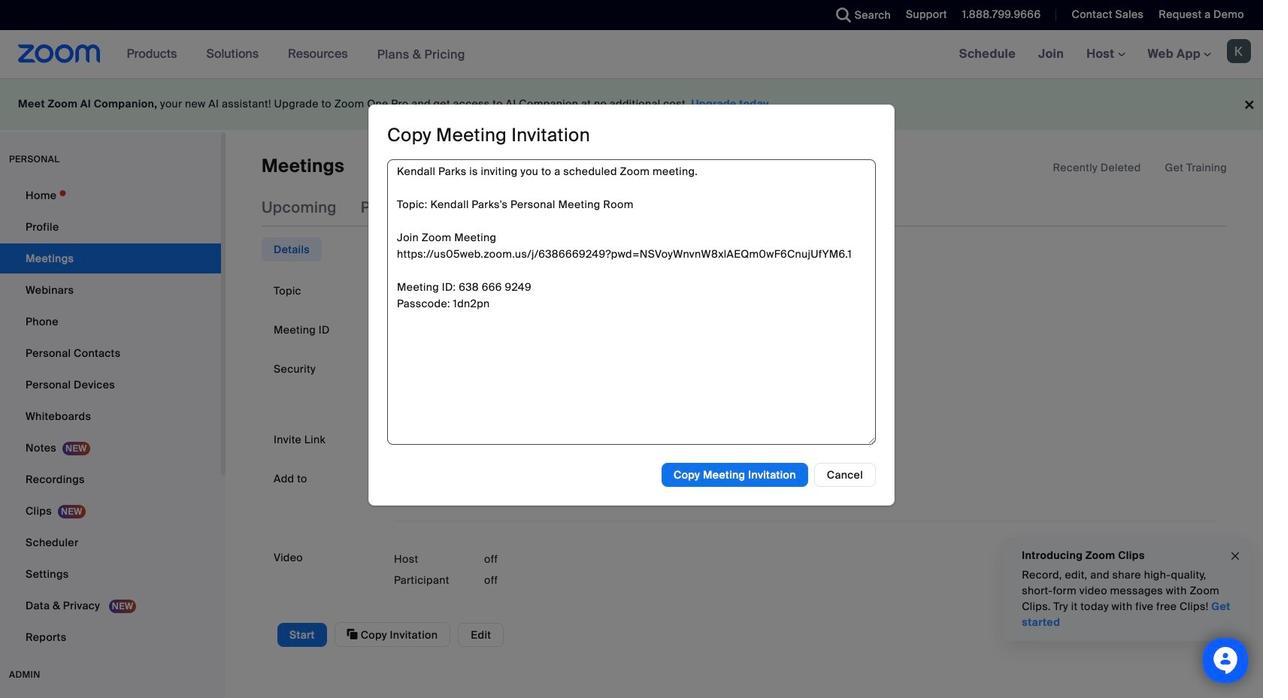 Task type: describe. For each thing, give the bounding box(es) containing it.
personal menu menu
[[0, 180, 221, 654]]

btn image
[[394, 473, 409, 488]]

copy invitation content text field
[[387, 160, 876, 445]]

copy image
[[347, 628, 358, 642]]

0 vertical spatial application
[[1053, 160, 1227, 175]]

close image
[[1229, 548, 1241, 565]]



Task type: locate. For each thing, give the bounding box(es) containing it.
add to outlook calendar (.ics) image
[[537, 473, 552, 488]]

add to yahoo calendar image
[[712, 473, 727, 488]]

dialog
[[368, 105, 895, 506]]

tabs of meeting tab list
[[262, 188, 745, 227]]

product information navigation
[[116, 30, 477, 79]]

tab
[[262, 238, 322, 262]]

1 vertical spatial application
[[394, 428, 1215, 452]]

meetings navigation
[[948, 30, 1263, 79]]

footer
[[0, 78, 1263, 130]]

banner
[[0, 30, 1263, 79]]

zoom logo image
[[18, 44, 100, 63]]

application
[[1053, 160, 1227, 175], [394, 428, 1215, 452]]

heading
[[387, 124, 590, 147]]

tab list
[[262, 238, 322, 262]]



Task type: vqa. For each thing, say whether or not it's contained in the screenshot.
the leftmost AI
no



